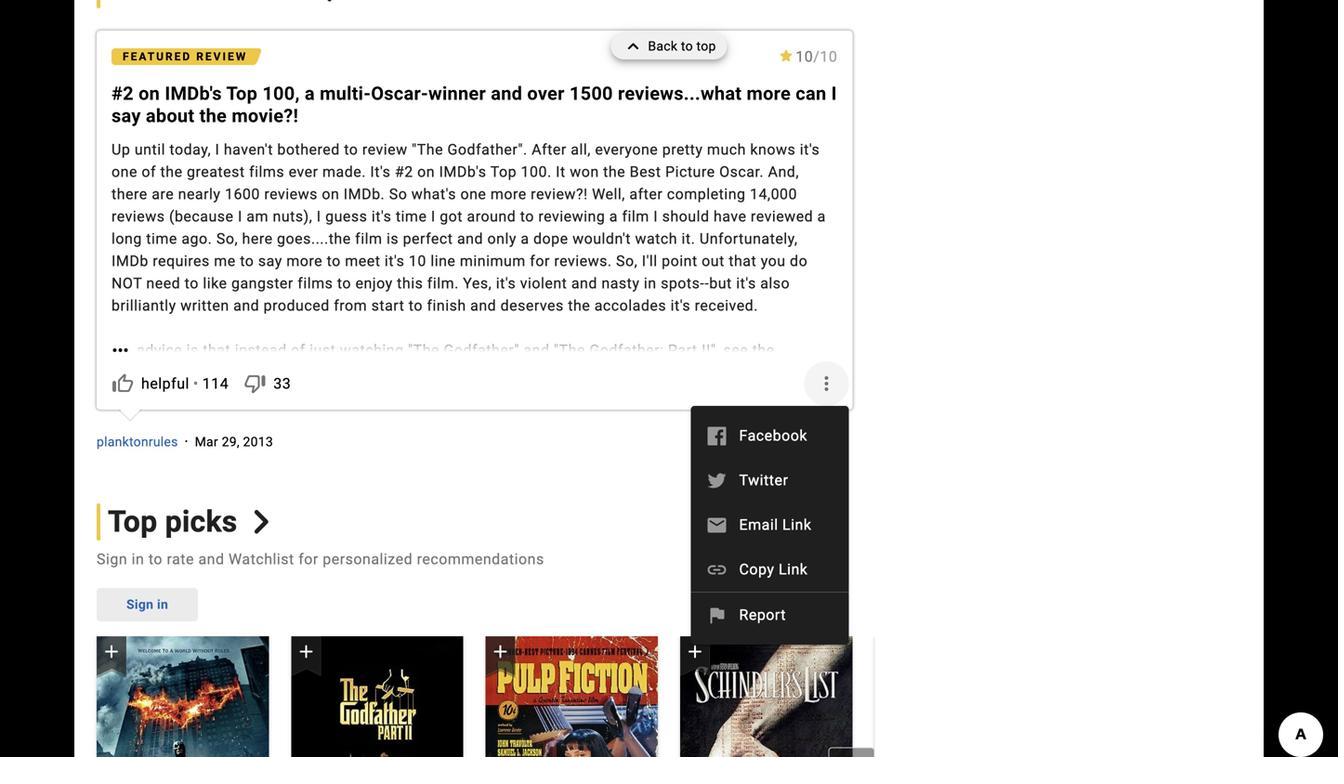 Task type: describe. For each thing, give the bounding box(es) containing it.
scenes
[[540, 364, 590, 382]]

1 horizontal spatial reviews
[[264, 185, 318, 203]]

i up the goes....the
[[317, 208, 321, 225]]

start
[[371, 297, 405, 315]]

very
[[696, 364, 725, 382]]

i up greatest
[[215, 141, 220, 158]]

just
[[310, 342, 336, 359]]

greatest
[[187, 163, 245, 181]]

oscar-
[[371, 83, 429, 105]]

sign for sign in to rate and watchlist for personalized recommendations
[[97, 551, 128, 568]]

1500
[[570, 83, 613, 105]]

after
[[532, 141, 567, 158]]

2 vertical spatial that
[[594, 364, 622, 382]]

0 horizontal spatial so,
[[216, 230, 238, 248]]

1 group from the left
[[97, 637, 269, 758]]

in inside up until today, i haven't bothered to review "the godfather". after all, everyone pretty much knows it's one of the greatest films ever made. it's #2 on imdb's top 100. it won the best picture oscar. and, there are nearly 1600 reviews on imdb. so what's one more review?! well, after completing 14,000 reviews (because i am nuts), i guess it's time i got around to reviewing a film i should have reviewed a long time ago. so, here goes....the film is perfect and only a dope wouldn't watch it. unfortunately, imdb requires me to say more to meet it's 10 line minimum for reviews. so, i'll point out that you do not need to like gangster films to enjoy this film. yes, it's violent and nasty in spots--but it's also brilliantly written and produced from start to finish and deserves the accolades it's received.
[[644, 275, 657, 292]]

is helpful image
[[112, 373, 134, 395]]

to up made.
[[344, 141, 358, 158]]

it's down so
[[372, 208, 392, 225]]

is inside up until today, i haven't bothered to review "the godfather". after all, everyone pretty much knows it's one of the greatest films ever made. it's #2 on imdb's top 100. it won the best picture oscar. and, there are nearly 1600 reviews on imdb. so what's one more review?! well, after completing 14,000 reviews (because i am nuts), i guess it's time i got around to reviewing a film i should have reviewed a long time ago. so, here goes....the film is perfect and only a dope wouldn't watch it. unfortunately, imdb requires me to say more to meet it's 10 line minimum for reviews. so, i'll point out that you do not need to like gangster films to enjoy this film. yes, it's violent and nasty in spots--but it's also brilliantly written and produced from start to finish and deserves the accolades it's received.
[[387, 230, 399, 248]]

helpful
[[141, 375, 190, 393]]

the inside #2 on imdb's top 100, a multi-oscar-winner and over 1500 reviews...what more can i say about the movie?!
[[199, 105, 227, 127]]

sign in to rate and watchlist for personalized recommendations
[[97, 551, 544, 568]]

top inside #2 on imdb's top 100, a multi-oscar-winner and over 1500 reviews...what more can i say about the movie?!
[[226, 83, 258, 105]]

2 vertical spatial more
[[287, 252, 323, 270]]

won
[[570, 163, 599, 181]]

requires
[[153, 252, 210, 270]]

0 horizontal spatial review
[[196, 50, 247, 63]]

it
[[670, 364, 679, 382]]

it's right knows
[[800, 141, 820, 158]]

in for sign in to rate and watchlist for personalized recommendations
[[132, 551, 144, 568]]

additional
[[466, 364, 536, 382]]

godfather".
[[448, 141, 528, 158]]

are
[[152, 185, 174, 203]]

gangster
[[231, 275, 294, 292]]

the dark knight image
[[97, 637, 269, 758]]

a right reviewed
[[818, 208, 826, 225]]

link for copy link
[[779, 561, 808, 579]]

100.
[[521, 163, 552, 181]]

reviewing
[[539, 208, 605, 225]]

oscar.
[[720, 163, 764, 181]]

to down this
[[409, 297, 423, 315]]

twitter image
[[706, 470, 728, 492]]

helpful • 114
[[141, 375, 229, 393]]

experience.
[[112, 386, 192, 404]]

1 horizontal spatial time
[[396, 208, 427, 225]]

1 vertical spatial on
[[418, 163, 435, 181]]

i left am
[[238, 208, 242, 225]]

on inside #2 on imdb's top 100, a multi-oscar-winner and over 1500 reviews...what more can i say about the movie?!
[[139, 83, 160, 105]]

dope
[[534, 230, 569, 248]]

winner
[[429, 83, 486, 105]]

and,
[[768, 163, 799, 181]]

personalized
[[323, 551, 413, 568]]

much
[[707, 141, 746, 158]]

1 vertical spatial that
[[203, 342, 231, 359]]

rich
[[729, 364, 756, 382]]

brilliantly
[[112, 297, 176, 315]]

film.
[[427, 275, 459, 292]]

1600
[[225, 185, 260, 203]]

expand less image
[[622, 33, 648, 59]]

sign for sign in
[[126, 597, 154, 612]]

top picks
[[108, 505, 237, 539]]

and down got at the left top
[[457, 230, 483, 248]]

produced
[[264, 297, 330, 315]]

•
[[193, 375, 199, 393]]

is not helpful image
[[244, 373, 266, 395]]

can
[[796, 83, 827, 105]]

have
[[714, 208, 747, 225]]

the down reviews.
[[568, 297, 591, 315]]

accolades
[[595, 297, 667, 315]]

planktonrules button
[[97, 433, 178, 452]]

not
[[112, 275, 142, 292]]

add image for the dark knight image
[[100, 641, 123, 663]]

that inside up until today, i haven't bothered to review "the godfather". after all, everyone pretty much knows it's one of the greatest films ever made. it's #2 on imdb's top 100. it won the best picture oscar. and, there are nearly 1600 reviews on imdb. so what's one more review?! well, after completing 14,000 reviews (because i am nuts), i guess it's time i got around to reviewing a film i should have reviewed a long time ago. so, here goes....the film is perfect and only a dope wouldn't watch it. unfortunately, imdb requires me to say more to meet it's 10 line minimum for reviews. so, i'll point out that you do not need to like gangster films to enjoy this film. yes, it's violent and nasty in spots--but it's also brilliantly written and produced from start to finish and deserves the accolades it's received.
[[729, 252, 757, 270]]

add image for schindler's list image
[[684, 641, 706, 663]]

to left the "like"
[[185, 275, 199, 292]]

watchlist
[[229, 551, 294, 568]]

minimum
[[460, 252, 526, 270]]

to left meet
[[327, 252, 341, 270]]

is inside my advice is that instead of just watching "the godfather" and "the godfather: part ii", see the combined version they created for television--with additional scenes that made it a very rich experience.
[[187, 342, 199, 359]]

also
[[761, 275, 790, 292]]

but
[[709, 275, 732, 292]]

add image for the godfather part ii "image"
[[295, 641, 317, 663]]

television-
[[356, 364, 428, 382]]

received.
[[695, 297, 758, 315]]

point
[[662, 252, 698, 270]]

and right rate
[[198, 551, 224, 568]]

godfather:
[[590, 342, 664, 359]]

a inside my advice is that instead of just watching "the godfather" and "the godfather: part ii", see the combined version they created for television--with additional scenes that made it a very rich experience.
[[683, 364, 692, 382]]

my
[[112, 342, 132, 359]]

planktonrules
[[97, 434, 178, 450]]

knows
[[751, 141, 796, 158]]

review inside up until today, i haven't bothered to review "the godfather". after all, everyone pretty much knows it's one of the greatest films ever made. it's #2 on imdb's top 100. it won the best picture oscar. and, there are nearly 1600 reviews on imdb. so what's one more review?! well, after completing 14,000 reviews (because i am nuts), i guess it's time i got around to reviewing a film i should have reviewed a long time ago. so, here goes....the film is perfect and only a dope wouldn't watch it. unfortunately, imdb requires me to say more to meet it's 10 line minimum for reviews. so, i'll point out that you do not need to like gangster films to enjoy this film. yes, it's violent and nasty in spots--but it's also brilliantly written and produced from start to finish and deserves the accolades it's received.
[[362, 141, 408, 158]]

#2 inside up until today, i haven't bothered to review "the godfather". after all, everyone pretty much knows it's one of the greatest films ever made. it's #2 on imdb's top 100. it won the best picture oscar. and, there are nearly 1600 reviews on imdb. so what's one more review?! well, after completing 14,000 reviews (because i am nuts), i guess it's time i got around to reviewing a film i should have reviewed a long time ago. so, here goes....the film is perfect and only a dope wouldn't watch it. unfortunately, imdb requires me to say more to meet it's 10 line minimum for reviews. so, i'll point out that you do not need to like gangster films to enjoy this film. yes, it's violent and nasty in spots--but it's also brilliantly written and produced from start to finish and deserves the accolades it's received.
[[395, 163, 413, 181]]

forrest gump image
[[875, 637, 1047, 758]]

1 vertical spatial time
[[146, 230, 177, 248]]

they
[[241, 364, 270, 382]]

here
[[242, 230, 273, 248]]

combined
[[112, 364, 181, 382]]

10 inside up until today, i haven't bothered to review "the godfather". after all, everyone pretty much knows it's one of the greatest films ever made. it's #2 on imdb's top 100. it won the best picture oscar. and, there are nearly 1600 reviews on imdb. so what's one more review?! well, after completing 14,000 reviews (because i am nuts), i guess it's time i got around to reviewing a film i should have reviewed a long time ago. so, here goes....the film is perfect and only a dope wouldn't watch it. unfortunately, imdb requires me to say more to meet it's 10 line minimum for reviews. so, i'll point out that you do not need to like gangster films to enjoy this film. yes, it's violent and nasty in spots--but it's also brilliantly written and produced from start to finish and deserves the accolades it's received.
[[409, 252, 427, 270]]

menu containing facebook
[[691, 414, 849, 638]]

email image
[[706, 515, 728, 537]]

1 horizontal spatial more
[[491, 185, 527, 203]]

say inside up until today, i haven't bothered to review "the godfather". after all, everyone pretty much knows it's one of the greatest films ever made. it's #2 on imdb's top 100. it won the best picture oscar. and, there are nearly 1600 reviews on imdb. so what's one more review?! well, after completing 14,000 reviews (because i am nuts), i guess it's time i got around to reviewing a film i should have reviewed a long time ago. so, here goes....the film is perfect and only a dope wouldn't watch it. unfortunately, imdb requires me to say more to meet it's 10 line minimum for reviews. so, i'll point out that you do not need to like gangster films to enjoy this film. yes, it's violent and nasty in spots--but it's also brilliantly written and produced from start to finish and deserves the accolades it's received.
[[258, 252, 282, 270]]

100,
[[262, 83, 300, 105]]

the godfather part ii image
[[291, 637, 464, 758]]

3 group from the left
[[486, 637, 658, 758]]

pulp fiction image
[[486, 637, 658, 758]]

and down reviews.
[[572, 275, 598, 292]]

see more image
[[106, 339, 135, 362]]

reviews...what
[[618, 83, 742, 105]]

am
[[247, 208, 269, 225]]

up until today, i haven't bothered to review "the godfather". after all, everyone pretty much knows it's one of the greatest films ever made. it's #2 on imdb's top 100. it won the best picture oscar. and, there are nearly 1600 reviews on imdb. so what's one more review?! well, after completing 14,000 reviews (because i am nuts), i guess it's time i got around to reviewing a film i should have reviewed a long time ago. so, here goes....the film is perfect and only a dope wouldn't watch it. unfortunately, imdb requires me to say more to meet it's 10 line minimum for reviews. so, i'll point out that you do not need to like gangster films to enjoy this film. yes, it's violent and nasty in spots--but it's also brilliantly written and produced from start to finish and deserves the accolades it's received.
[[112, 141, 826, 315]]

pretty
[[663, 141, 703, 158]]

link for email link
[[783, 516, 812, 534]]

meet
[[345, 252, 381, 270]]

sign in button
[[97, 588, 198, 622]]

see
[[724, 342, 749, 359]]

need
[[146, 275, 181, 292]]

of inside my advice is that instead of just watching "the godfather" and "the godfather: part ii", see the combined version they created for television--with additional scenes that made it a very rich experience.
[[291, 342, 306, 359]]

0 horizontal spatial film
[[355, 230, 383, 248]]

for inside up until today, i haven't bothered to review "the godfather". after all, everyone pretty much knows it's one of the greatest films ever made. it's #2 on imdb's top 100. it won the best picture oscar. and, there are nearly 1600 reviews on imdb. so what's one more review?! well, after completing 14,000 reviews (because i am nuts), i guess it's time i got around to reviewing a film i should have reviewed a long time ago. so, here goes....the film is perfect and only a dope wouldn't watch it. unfortunately, imdb requires me to say more to meet it's 10 line minimum for reviews. so, i'll point out that you do not need to like gangster films to enjoy this film. yes, it's violent and nasty in spots--but it's also brilliantly written and produced from start to finish and deserves the accolades it's received.
[[530, 252, 550, 270]]

link image
[[706, 559, 728, 582]]

nuts),
[[273, 208, 313, 225]]

from
[[334, 297, 367, 315]]

unfortunately,
[[700, 230, 798, 248]]

to right me
[[240, 252, 254, 270]]

with
[[433, 364, 462, 382]]

you
[[761, 252, 786, 270]]

made
[[626, 364, 666, 382]]

godfather"
[[444, 342, 520, 359]]

"the for watching
[[408, 342, 440, 359]]

back to top
[[648, 39, 716, 54]]

- inside up until today, i haven't bothered to review "the godfather". after all, everyone pretty much knows it's one of the greatest films ever made. it's #2 on imdb's top 100. it won the best picture oscar. and, there are nearly 1600 reviews on imdb. so what's one more review?! well, after completing 14,000 reviews (because i am nuts), i guess it's time i got around to reviewing a film i should have reviewed a long time ago. so, here goes....the film is perfect and only a dope wouldn't watch it. unfortunately, imdb requires me to say more to meet it's 10 line minimum for reviews. so, i'll point out that you do not need to like gangster films to enjoy this film. yes, it's violent and nasty in spots--but it's also brilliantly written and produced from start to finish and deserves the accolades it's received.
[[705, 275, 709, 292]]

facebook link
[[691, 414, 849, 458]]

picks
[[165, 505, 237, 539]]

(because
[[169, 208, 234, 225]]

well,
[[592, 185, 626, 203]]



Task type: locate. For each thing, give the bounding box(es) containing it.
on up what's
[[418, 163, 435, 181]]

more up around
[[491, 185, 527, 203]]

spots-
[[661, 275, 705, 292]]

is left perfect
[[387, 230, 399, 248]]

0 horizontal spatial #2
[[112, 83, 134, 105]]

imdb's up about
[[165, 83, 222, 105]]

films
[[249, 163, 285, 181], [298, 275, 333, 292]]

star inline image
[[779, 50, 794, 62]]

for inside my advice is that instead of just watching "the godfather" and "the godfather: part ii", see the combined version they created for television--with additional scenes that made it a very rich experience.
[[332, 364, 352, 382]]

finish
[[427, 297, 466, 315]]

1 vertical spatial for
[[332, 364, 352, 382]]

0 vertical spatial imdb's
[[165, 83, 222, 105]]

the up well,
[[603, 163, 626, 181]]

"the up scenes
[[554, 342, 586, 359]]

i
[[832, 83, 837, 105], [215, 141, 220, 158], [238, 208, 242, 225], [317, 208, 321, 225], [431, 208, 436, 225], [654, 208, 658, 225]]

films up "produced"
[[298, 275, 333, 292]]

review right featured
[[196, 50, 247, 63]]

and inside my advice is that instead of just watching "the godfather" and "the godfather: part ii", see the combined version they created for television--with additional scenes that made it a very rich experience.
[[524, 342, 550, 359]]

mar 29, 2013
[[195, 434, 273, 450]]

#2 up so
[[395, 163, 413, 181]]

line
[[431, 252, 456, 270]]

nasty
[[602, 275, 640, 292]]

top down the godfather".
[[491, 163, 517, 181]]

0 vertical spatial so,
[[216, 230, 238, 248]]

out
[[702, 252, 725, 270]]

yes,
[[463, 275, 492, 292]]

twitter link
[[691, 458, 849, 503]]

reviews.
[[554, 252, 612, 270]]

0 horizontal spatial 10
[[409, 252, 427, 270]]

bothered
[[277, 141, 340, 158]]

i right can
[[832, 83, 837, 105]]

0 horizontal spatial on
[[139, 83, 160, 105]]

say inside #2 on imdb's top 100, a multi-oscar-winner and over 1500 reviews...what more can i say about the movie?!
[[112, 105, 141, 127]]

a
[[305, 83, 315, 105], [610, 208, 618, 225], [818, 208, 826, 225], [521, 230, 529, 248], [683, 364, 692, 382]]

0 vertical spatial sign
[[97, 551, 128, 568]]

1 vertical spatial top
[[491, 163, 517, 181]]

for up violent
[[530, 252, 550, 270]]

0 vertical spatial more
[[747, 83, 791, 105]]

top left picks
[[108, 505, 157, 539]]

twitter
[[739, 472, 788, 489]]

all,
[[571, 141, 591, 158]]

top inside up until today, i haven't bothered to review "the godfather". after all, everyone pretty much knows it's one of the greatest films ever made. it's #2 on imdb's top 100. it won the best picture oscar. and, there are nearly 1600 reviews on imdb. so what's one more review?! well, after completing 14,000 reviews (because i am nuts), i guess it's time i got around to reviewing a film i should have reviewed a long time ago. so, here goes....the film is perfect and only a dope wouldn't watch it. unfortunately, imdb requires me to say more to meet it's 10 line minimum for reviews. so, i'll point out that you do not need to like gangster films to enjoy this film. yes, it's violent and nasty in spots--but it's also brilliantly written and produced from start to finish and deserves the accolades it's received.
[[491, 163, 517, 181]]

sign in
[[126, 597, 168, 612]]

1 horizontal spatial #2
[[395, 163, 413, 181]]

0 vertical spatial on
[[139, 83, 160, 105]]

0 vertical spatial top
[[226, 83, 258, 105]]

i up 'watch' on the top of page
[[654, 208, 658, 225]]

0 vertical spatial in
[[644, 275, 657, 292]]

0 vertical spatial say
[[112, 105, 141, 127]]

it's down minimum
[[496, 275, 516, 292]]

1 horizontal spatial film
[[622, 208, 650, 225]]

0 horizontal spatial films
[[249, 163, 285, 181]]

it's right "but"
[[736, 275, 756, 292]]

to left top
[[681, 39, 693, 54]]

0 horizontal spatial time
[[146, 230, 177, 248]]

top up movie?!
[[226, 83, 258, 105]]

1 vertical spatial film
[[355, 230, 383, 248]]

/
[[814, 48, 820, 66]]

featured review
[[123, 50, 247, 63]]

movie?!
[[232, 105, 299, 127]]

0 vertical spatial link
[[783, 516, 812, 534]]

reviews up nuts),
[[264, 185, 318, 203]]

made.
[[323, 163, 366, 181]]

1 horizontal spatial in
[[157, 597, 168, 612]]

1 horizontal spatial review
[[362, 141, 408, 158]]

films down "haven't"
[[249, 163, 285, 181]]

"the
[[412, 141, 443, 158], [408, 342, 440, 359], [554, 342, 586, 359]]

film down after
[[622, 208, 650, 225]]

1 horizontal spatial say
[[258, 252, 282, 270]]

1 horizontal spatial imdb's
[[439, 163, 487, 181]]

1 vertical spatial of
[[291, 342, 306, 359]]

add image
[[100, 641, 123, 663], [295, 641, 317, 663], [490, 641, 512, 663], [684, 641, 706, 663]]

about
[[146, 105, 195, 127]]

0 vertical spatial that
[[729, 252, 757, 270]]

0 horizontal spatial top
[[108, 505, 157, 539]]

0 horizontal spatial in
[[132, 551, 144, 568]]

for down just on the left of page
[[332, 364, 352, 382]]

3 add image from the left
[[490, 641, 512, 663]]

more down the goes....the
[[287, 252, 323, 270]]

10 up this
[[409, 252, 427, 270]]

so, left i'll
[[616, 252, 638, 270]]

review
[[196, 50, 247, 63], [362, 141, 408, 158]]

0 horizontal spatial one
[[112, 163, 138, 181]]

got
[[440, 208, 463, 225]]

1 add image from the left
[[100, 641, 123, 663]]

copy link
[[739, 561, 808, 579]]

2 horizontal spatial 10
[[820, 48, 838, 66]]

watching
[[340, 342, 404, 359]]

1 horizontal spatial is
[[387, 230, 399, 248]]

that down unfortunately,
[[729, 252, 757, 270]]

more
[[747, 83, 791, 105], [491, 185, 527, 203], [287, 252, 323, 270]]

watch
[[635, 230, 678, 248]]

group
[[97, 637, 269, 758], [291, 637, 464, 758], [486, 637, 658, 758], [680, 637, 853, 758], [875, 637, 1047, 758]]

nearly
[[178, 185, 221, 203]]

in inside button
[[157, 597, 168, 612]]

perfect
[[403, 230, 453, 248]]

sign up sign in
[[97, 551, 128, 568]]

time up requires
[[146, 230, 177, 248]]

a inside #2 on imdb's top 100, a multi-oscar-winner and over 1500 reviews...what more can i say about the movie?!
[[305, 83, 315, 105]]

1 vertical spatial one
[[461, 185, 487, 203]]

until
[[135, 141, 165, 158]]

"the up with
[[408, 342, 440, 359]]

0 horizontal spatial say
[[112, 105, 141, 127]]

2013
[[243, 434, 273, 450]]

is up version
[[187, 342, 199, 359]]

goes....the
[[277, 230, 351, 248]]

4 group from the left
[[680, 637, 853, 758]]

1 horizontal spatial top
[[226, 83, 258, 105]]

0 vertical spatial of
[[142, 163, 156, 181]]

0 horizontal spatial of
[[142, 163, 156, 181]]

2 add image from the left
[[295, 641, 317, 663]]

4 add image from the left
[[684, 641, 706, 663]]

1 vertical spatial in
[[132, 551, 144, 568]]

sign inside button
[[126, 597, 154, 612]]

2 vertical spatial top
[[108, 505, 157, 539]]

up
[[112, 141, 130, 158]]

link right email
[[783, 516, 812, 534]]

10
[[796, 48, 814, 66], [820, 48, 838, 66], [409, 252, 427, 270]]

only
[[488, 230, 517, 248]]

0 vertical spatial review
[[196, 50, 247, 63]]

0 vertical spatial #2
[[112, 83, 134, 105]]

to inside button
[[681, 39, 693, 54]]

guess
[[325, 208, 368, 225]]

2 horizontal spatial in
[[644, 275, 657, 292]]

best
[[630, 163, 661, 181]]

link inside menu item
[[779, 561, 808, 579]]

and left the over
[[491, 83, 523, 105]]

say
[[112, 105, 141, 127], [258, 252, 282, 270]]

2 horizontal spatial top
[[491, 163, 517, 181]]

2 vertical spatial for
[[299, 551, 319, 568]]

this
[[397, 275, 423, 292]]

1 vertical spatial so,
[[616, 252, 638, 270]]

a down well,
[[610, 208, 618, 225]]

advice
[[137, 342, 182, 359]]

imdb's
[[165, 83, 222, 105], [439, 163, 487, 181]]

5 group from the left
[[875, 637, 1047, 758]]

flag image
[[706, 605, 728, 627]]

after
[[630, 185, 663, 203]]

top picks link
[[97, 504, 273, 541]]

sign down the top picks
[[126, 597, 154, 612]]

0 vertical spatial for
[[530, 252, 550, 270]]

in down i'll
[[644, 275, 657, 292]]

a right 100,
[[305, 83, 315, 105]]

1 horizontal spatial one
[[461, 185, 487, 203]]

0 vertical spatial -
[[705, 275, 709, 292]]

#2 down featured
[[112, 83, 134, 105]]

menu
[[691, 414, 849, 638]]

ever
[[289, 163, 318, 181]]

mar
[[195, 434, 218, 450]]

schindler's list image
[[680, 637, 853, 758]]

more inside #2 on imdb's top 100, a multi-oscar-winner and over 1500 reviews...what more can i say about the movie?!
[[747, 83, 791, 105]]

facebook image
[[706, 425, 728, 448]]

i left got at the left top
[[431, 208, 436, 225]]

114
[[202, 375, 229, 393]]

0 vertical spatial one
[[112, 163, 138, 181]]

rate
[[167, 551, 194, 568]]

"the up what's
[[412, 141, 443, 158]]

a right it
[[683, 364, 692, 382]]

the up are
[[160, 163, 183, 181]]

there
[[112, 185, 148, 203]]

say up the gangster
[[258, 252, 282, 270]]

add image for pulp fiction image
[[490, 641, 512, 663]]

and down yes,
[[470, 297, 497, 315]]

and up scenes
[[524, 342, 550, 359]]

2 horizontal spatial that
[[729, 252, 757, 270]]

"the inside up until today, i haven't bothered to review "the godfather". after all, everyone pretty much knows it's one of the greatest films ever made. it's #2 on imdb's top 100. it won the best picture oscar. and, there are nearly 1600 reviews on imdb. so what's one more review?! well, after completing 14,000 reviews (because i am nuts), i guess it's time i got around to reviewing a film i should have reviewed a long time ago. so, here goes....the film is perfect and only a dope wouldn't watch it. unfortunately, imdb requires me to say more to meet it's 10 line minimum for reviews. so, i'll point out that you do not need to like gangster films to enjoy this film. yes, it's violent and nasty in spots--but it's also brilliantly written and produced from start to finish and deserves the accolades it's received.
[[412, 141, 443, 158]]

i inside #2 on imdb's top 100, a multi-oscar-winner and over 1500 reviews...what more can i say about the movie?!
[[832, 83, 837, 105]]

link right copy
[[779, 561, 808, 579]]

1 horizontal spatial -
[[705, 275, 709, 292]]

0 horizontal spatial imdb's
[[165, 83, 222, 105]]

1 horizontal spatial films
[[298, 275, 333, 292]]

in down rate
[[157, 597, 168, 612]]

0 horizontal spatial -
[[428, 364, 433, 382]]

review up it's
[[362, 141, 408, 158]]

1 vertical spatial link
[[779, 561, 808, 579]]

that up version
[[203, 342, 231, 359]]

1 horizontal spatial 10
[[796, 48, 814, 66]]

imdb.
[[344, 185, 385, 203]]

completing
[[667, 185, 746, 203]]

0 vertical spatial reviews
[[264, 185, 318, 203]]

a right only
[[521, 230, 529, 248]]

that down godfather:
[[594, 364, 622, 382]]

2 horizontal spatial more
[[747, 83, 791, 105]]

1 vertical spatial say
[[258, 252, 282, 270]]

top inside top picks link
[[108, 505, 157, 539]]

reviews down there
[[112, 208, 165, 225]]

so,
[[216, 230, 238, 248], [616, 252, 638, 270]]

for right watchlist
[[299, 551, 319, 568]]

to up from at top
[[337, 275, 351, 292]]

of inside up until today, i haven't bothered to review "the godfather". after all, everyone pretty much knows it's one of the greatest films ever made. it's #2 on imdb's top 100. it won the best picture oscar. and, there are nearly 1600 reviews on imdb. so what's one more review?! well, after completing 14,000 reviews (because i am nuts), i guess it's time i got around to reviewing a film i should have reviewed a long time ago. so, here goes....the film is perfect and only a dope wouldn't watch it. unfortunately, imdb requires me to say more to meet it's 10 line minimum for reviews. so, i'll point out that you do not need to like gangster films to enjoy this film. yes, it's violent and nasty in spots--but it's also brilliantly written and produced from start to finish and deserves the accolades it's received.
[[142, 163, 156, 181]]

2 group from the left
[[291, 637, 464, 758]]

1 vertical spatial films
[[298, 275, 333, 292]]

time
[[396, 208, 427, 225], [146, 230, 177, 248]]

0 vertical spatial films
[[249, 163, 285, 181]]

review?!
[[531, 185, 588, 203]]

to up the dope
[[520, 208, 534, 225]]

more down star inline image
[[747, 83, 791, 105]]

copy link menu item
[[691, 548, 849, 592]]

violent
[[520, 275, 567, 292]]

more options image
[[816, 373, 838, 395]]

"the for review
[[412, 141, 443, 158]]

top
[[697, 39, 716, 54]]

0 vertical spatial time
[[396, 208, 427, 225]]

so, up me
[[216, 230, 238, 248]]

my advice is that instead of just watching "the godfather" and "the godfather: part ii", see the combined version they created for television--with additional scenes that made it a very rich experience.
[[112, 342, 775, 404]]

of up created in the left of the page
[[291, 342, 306, 359]]

report menu item
[[691, 593, 849, 638]]

today,
[[170, 141, 211, 158]]

and down the gangster
[[233, 297, 260, 315]]

time down so
[[396, 208, 427, 225]]

ii",
[[702, 342, 720, 359]]

10 up can
[[820, 48, 838, 66]]

2 horizontal spatial on
[[418, 163, 435, 181]]

2 horizontal spatial for
[[530, 252, 550, 270]]

- inside my advice is that instead of just watching "the godfather" and "the godfather: part ii", see the combined version they created for television--with additional scenes that made it a very rich experience.
[[428, 364, 433, 382]]

to left rate
[[149, 551, 163, 568]]

0 vertical spatial is
[[387, 230, 399, 248]]

say up "up" at the left
[[112, 105, 141, 127]]

link
[[783, 516, 812, 534], [779, 561, 808, 579]]

1 vertical spatial reviews
[[112, 208, 165, 225]]

on up about
[[139, 83, 160, 105]]

the right see
[[753, 342, 775, 359]]

1 vertical spatial review
[[362, 141, 408, 158]]

report
[[739, 607, 786, 624]]

imdb
[[112, 252, 149, 270]]

0 horizontal spatial for
[[299, 551, 319, 568]]

and
[[491, 83, 523, 105], [457, 230, 483, 248], [572, 275, 598, 292], [233, 297, 260, 315], [470, 297, 497, 315], [524, 342, 550, 359], [198, 551, 224, 568]]

1 vertical spatial #2
[[395, 163, 413, 181]]

1 vertical spatial -
[[428, 364, 433, 382]]

1 horizontal spatial that
[[594, 364, 622, 382]]

email link link
[[691, 503, 849, 548]]

one up around
[[461, 185, 487, 203]]

it's down spots-
[[671, 297, 691, 315]]

in left rate
[[132, 551, 144, 568]]

2 vertical spatial on
[[322, 185, 340, 203]]

sign
[[97, 551, 128, 568], [126, 597, 154, 612]]

imdb's inside up until today, i haven't bothered to review "the godfather". after all, everyone pretty much knows it's one of the greatest films ever made. it's #2 on imdb's top 100. it won the best picture oscar. and, there are nearly 1600 reviews on imdb. so what's one more review?! well, after completing 14,000 reviews (because i am nuts), i guess it's time i got around to reviewing a film i should have reviewed a long time ago. so, here goes....the film is perfect and only a dope wouldn't watch it. unfortunately, imdb requires me to say more to meet it's 10 line minimum for reviews. so, i'll point out that you do not need to like gangster films to enjoy this film. yes, it's violent and nasty in spots--but it's also brilliantly written and produced from start to finish and deserves the accolades it's received.
[[439, 163, 487, 181]]

imdb's down the godfather".
[[439, 163, 487, 181]]

copy
[[739, 561, 775, 579]]

on down made.
[[322, 185, 340, 203]]

the up the today,
[[199, 105, 227, 127]]

it's up this
[[385, 252, 405, 270]]

of down the until
[[142, 163, 156, 181]]

1 horizontal spatial of
[[291, 342, 306, 359]]

#2 inside #2 on imdb's top 100, a multi-oscar-winner and over 1500 reviews...what more can i say about the movie?!
[[112, 83, 134, 105]]

1 vertical spatial sign
[[126, 597, 154, 612]]

2 vertical spatial in
[[157, 597, 168, 612]]

one down "up" at the left
[[112, 163, 138, 181]]

film up meet
[[355, 230, 383, 248]]

0 horizontal spatial is
[[187, 342, 199, 359]]

for
[[530, 252, 550, 270], [332, 364, 352, 382], [299, 551, 319, 568]]

around
[[467, 208, 516, 225]]

1 vertical spatial more
[[491, 185, 527, 203]]

1 horizontal spatial on
[[322, 185, 340, 203]]

0 vertical spatial film
[[622, 208, 650, 225]]

0 horizontal spatial reviews
[[112, 208, 165, 225]]

0 horizontal spatial that
[[203, 342, 231, 359]]

1 vertical spatial imdb's
[[439, 163, 487, 181]]

10 / 10
[[796, 48, 838, 66]]

reviews
[[264, 185, 318, 203], [112, 208, 165, 225]]

1 horizontal spatial for
[[332, 364, 352, 382]]

imdb's inside #2 on imdb's top 100, a multi-oscar-winner and over 1500 reviews...what more can i say about the movie?!
[[165, 83, 222, 105]]

and inside #2 on imdb's top 100, a multi-oscar-winner and over 1500 reviews...what more can i say about the movie?!
[[491, 83, 523, 105]]

1 vertical spatial is
[[187, 342, 199, 359]]

10 right star inline image
[[796, 48, 814, 66]]

1 horizontal spatial so,
[[616, 252, 638, 270]]

the inside my advice is that instead of just watching "the godfather" and "the godfather: part ii", see the combined version they created for television--with additional scenes that made it a very rich experience.
[[753, 342, 775, 359]]

0 horizontal spatial more
[[287, 252, 323, 270]]

in for sign in
[[157, 597, 168, 612]]

long
[[112, 230, 142, 248]]

chevron right inline image
[[249, 510, 273, 534]]



Task type: vqa. For each thing, say whether or not it's contained in the screenshot.
2nd group
yes



